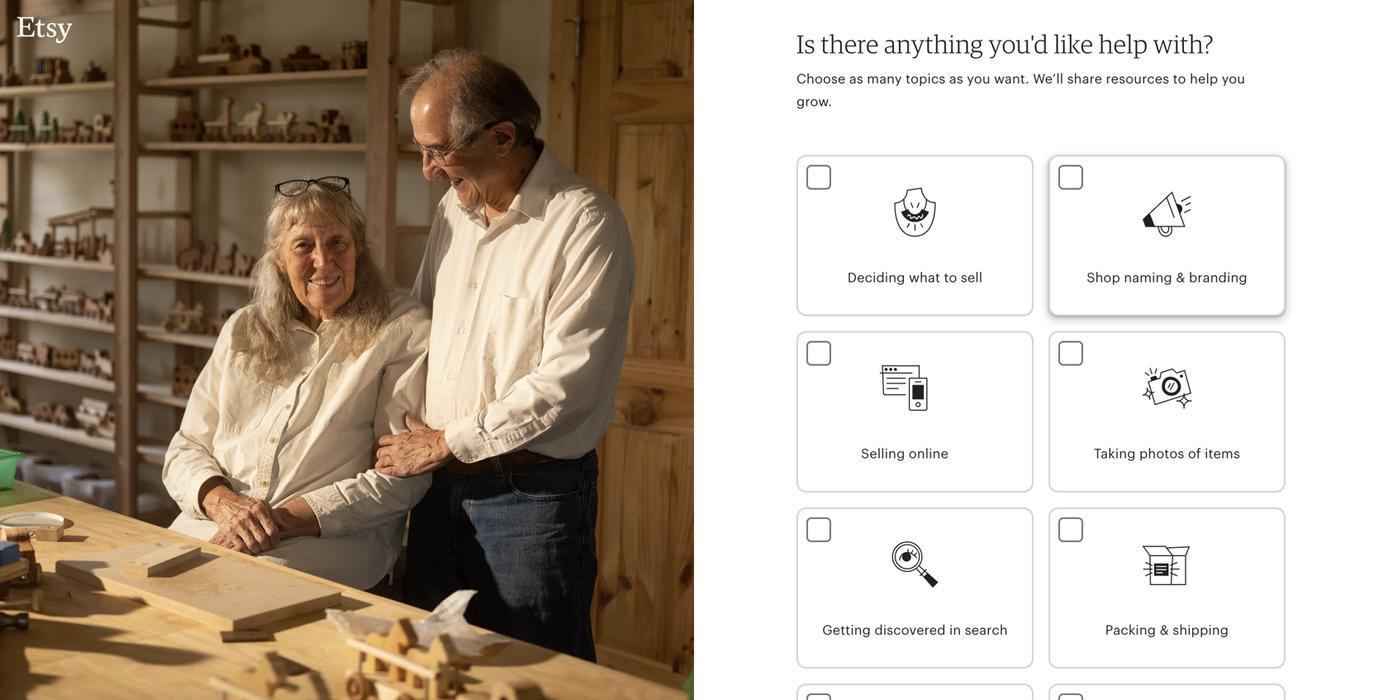 Task type: locate. For each thing, give the bounding box(es) containing it.
many
[[867, 72, 902, 86]]

taking photos of items
[[1095, 447, 1241, 461]]

taking
[[1095, 447, 1136, 461]]

to inside choose as many topics as you want. we'll share resources to help you grow.
[[1174, 72, 1187, 86]]

& right packing at the bottom of the page
[[1160, 623, 1170, 638]]

1 as from the left
[[850, 72, 864, 86]]

2 you from the left
[[1222, 72, 1246, 86]]

1 horizontal spatial help
[[1190, 72, 1219, 86]]

& right naming
[[1177, 270, 1186, 285]]

to down with?
[[1174, 72, 1187, 86]]

1 horizontal spatial as
[[950, 72, 964, 86]]

1 horizontal spatial you
[[1222, 72, 1246, 86]]

as left many
[[850, 72, 864, 86]]

1 horizontal spatial &
[[1177, 270, 1186, 285]]

0 vertical spatial to
[[1174, 72, 1187, 86]]

packing
[[1106, 623, 1157, 638]]

you'd
[[989, 29, 1049, 59]]

share
[[1068, 72, 1103, 86]]

help
[[1099, 29, 1148, 59], [1190, 72, 1219, 86]]

discovered
[[875, 623, 946, 638]]

selling online
[[861, 447, 949, 461]]

help up resources
[[1099, 29, 1148, 59]]

like
[[1055, 29, 1094, 59]]

is there anything you'd like help with?
[[797, 29, 1214, 59]]

there
[[821, 29, 879, 59]]

1 vertical spatial &
[[1160, 623, 1170, 638]]

0 vertical spatial help
[[1099, 29, 1148, 59]]

0 vertical spatial &
[[1177, 270, 1186, 285]]

we'll
[[1034, 72, 1064, 86]]

what
[[909, 270, 941, 285]]

search
[[965, 623, 1008, 638]]

as right topics
[[950, 72, 964, 86]]

1 vertical spatial help
[[1190, 72, 1219, 86]]

getting discovered in search
[[823, 623, 1008, 638]]

as
[[850, 72, 864, 86], [950, 72, 964, 86]]

items
[[1205, 447, 1241, 461]]

to
[[1174, 72, 1187, 86], [944, 270, 958, 285]]

to left "sell"
[[944, 270, 958, 285]]

choose as many topics as you want. we'll share resources to help you grow.
[[797, 72, 1246, 109]]

2 as from the left
[[950, 72, 964, 86]]

you
[[967, 72, 991, 86], [1222, 72, 1246, 86]]

0 horizontal spatial as
[[850, 72, 864, 86]]

getting
[[823, 623, 871, 638]]

1 horizontal spatial to
[[1174, 72, 1187, 86]]

0 horizontal spatial you
[[967, 72, 991, 86]]

online
[[909, 447, 949, 461]]

choose
[[797, 72, 846, 86]]

shop naming & branding
[[1087, 270, 1248, 285]]

naming
[[1125, 270, 1173, 285]]

&
[[1177, 270, 1186, 285], [1160, 623, 1170, 638]]

help down with?
[[1190, 72, 1219, 86]]

0 horizontal spatial to
[[944, 270, 958, 285]]

0 horizontal spatial &
[[1160, 623, 1170, 638]]



Task type: vqa. For each thing, say whether or not it's contained in the screenshot.
consistently
no



Task type: describe. For each thing, give the bounding box(es) containing it.
selling
[[861, 447, 906, 461]]

1 vertical spatial to
[[944, 270, 958, 285]]

is
[[797, 29, 816, 59]]

want.
[[995, 72, 1030, 86]]

topics
[[906, 72, 946, 86]]

deciding
[[848, 270, 906, 285]]

resources
[[1107, 72, 1170, 86]]

branding
[[1190, 270, 1248, 285]]

grow.
[[797, 94, 833, 109]]

shipping
[[1173, 623, 1229, 638]]

1 you from the left
[[967, 72, 991, 86]]

photos
[[1140, 447, 1185, 461]]

packing & shipping
[[1106, 623, 1229, 638]]

help inside choose as many topics as you want. we'll share resources to help you grow.
[[1190, 72, 1219, 86]]

of
[[1189, 447, 1202, 461]]

deciding what to sell
[[848, 270, 983, 285]]

0 horizontal spatial help
[[1099, 29, 1148, 59]]

shop
[[1087, 270, 1121, 285]]

anything
[[885, 29, 984, 59]]

in
[[950, 623, 962, 638]]

with?
[[1154, 29, 1214, 59]]

sell
[[961, 270, 983, 285]]



